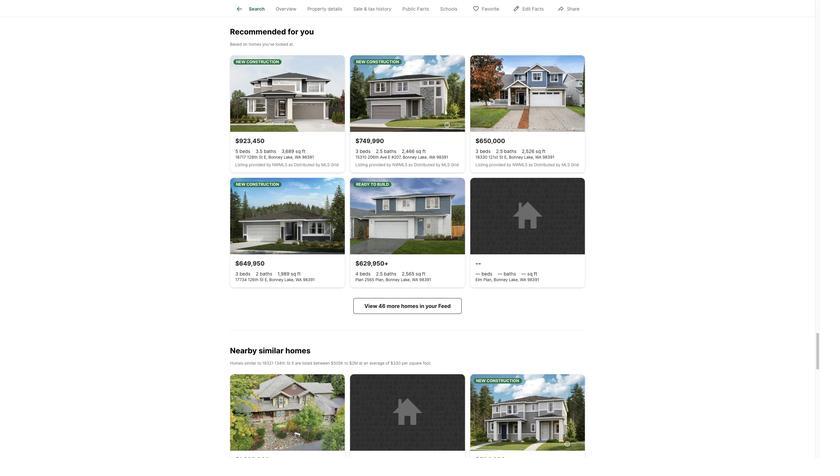 Task type: vqa. For each thing, say whether or not it's contained in the screenshot.
the bottom have
no



Task type: locate. For each thing, give the bounding box(es) containing it.
e, inside 18330 121st st e, bonney lake, wa 98391 listing provided by nwmls as distributed by mls grid
[[505, 155, 508, 160]]

0 horizontal spatial facts
[[417, 6, 429, 12]]

nwmls inside 18330 121st st e, bonney lake, wa 98391 listing provided by nwmls as distributed by mls grid
[[513, 162, 528, 167]]

15310 206th ave e #207, bonney lake, wa 98391 listing provided by nwmls as distributed by mls grid
[[356, 155, 459, 167]]

as
[[289, 162, 293, 167], [409, 162, 413, 167], [529, 162, 533, 167]]

property details tab
[[302, 1, 348, 17]]

construction for $923,450
[[247, 59, 279, 64]]

lake, down 2,526
[[524, 155, 534, 160]]

bonney inside 18330 121st st e, bonney lake, wa 98391 listing provided by nwmls as distributed by mls grid
[[509, 155, 523, 160]]

view left owner
[[504, 0, 517, 7]]

property
[[308, 6, 327, 12]]

provided inside 18330 121st st e, bonney lake, wa 98391 listing provided by nwmls as distributed by mls grid
[[489, 162, 506, 167]]

sq right the 2,565
[[416, 271, 421, 277]]

1 horizontal spatial similar
[[259, 346, 284, 356]]

nwmls inside 15310 206th ave e #207, bonney lake, wa 98391 listing provided by nwmls as distributed by mls grid
[[393, 162, 408, 167]]

sq for $629,950+
[[416, 271, 421, 277]]

1 horizontal spatial mls
[[442, 162, 450, 167]]

distributed inside the 18717 128th st e, bonney lake, wa 98391 listing provided by nwmls as distributed by mls grid
[[294, 162, 315, 167]]

2 horizontal spatial —
[[522, 271, 526, 277]]

2 horizontal spatial nwmls
[[513, 162, 528, 167]]

grid inside 18330 121st st e, bonney lake, wa 98391 listing provided by nwmls as distributed by mls grid
[[571, 162, 579, 167]]

as for $923,450
[[289, 162, 293, 167]]

nwmls inside the 18717 128th st e, bonney lake, wa 98391 listing provided by nwmls as distributed by mls grid
[[272, 162, 287, 167]]

2 mls from the left
[[442, 162, 450, 167]]

beds up 2565
[[360, 271, 371, 277]]

3 beds up the 17734
[[235, 271, 251, 277]]

mls inside 15310 206th ave e #207, bonney lake, wa 98391 listing provided by nwmls as distributed by mls grid
[[442, 162, 450, 167]]

bonney down 2,526
[[509, 155, 523, 160]]

2 horizontal spatial homes
[[401, 303, 419, 310]]

2.5 up ave
[[376, 149, 383, 154]]

to
[[258, 361, 261, 366], [345, 361, 348, 366]]

e
[[388, 155, 391, 160], [292, 361, 294, 366]]

provided for $923,450
[[249, 162, 266, 167]]

3 for $649,950
[[235, 271, 238, 277]]

ft for $749,990
[[423, 149, 426, 154]]

18717 128th st e, bonney lake, wa 98391 listing provided by nwmls as distributed by mls grid
[[235, 155, 339, 167]]

ft
[[302, 149, 306, 154], [423, 149, 426, 154], [543, 149, 546, 154], [297, 271, 301, 277], [422, 271, 426, 277], [534, 271, 538, 277]]

listing down '18717'
[[235, 162, 248, 167]]

st right 134th
[[287, 361, 291, 366]]

similar up 18321
[[259, 346, 284, 356]]

$330
[[391, 361, 401, 366]]

— for — sq ft
[[522, 271, 526, 277]]

st inside 18330 121st st e, bonney lake, wa 98391 listing provided by nwmls as distributed by mls grid
[[500, 155, 503, 160]]

1 horizontal spatial facts
[[532, 6, 544, 11]]

1 horizontal spatial —
[[498, 271, 503, 277]]

0 horizontal spatial to
[[258, 361, 261, 366]]

nwmls down 2,526
[[513, 162, 528, 167]]

e, down 3.5 baths
[[264, 155, 268, 160]]

2 horizontal spatial as
[[529, 162, 533, 167]]

1 horizontal spatial to
[[345, 361, 348, 366]]

homes similar to 18321 134th st e are listed between $505k to $2m at an average of $330 per square foot.
[[230, 361, 432, 366]]

view
[[504, 0, 517, 7], [365, 303, 377, 310]]

3 provided from the left
[[489, 162, 506, 167]]

details
[[328, 6, 342, 12]]

provided down "206th"
[[369, 162, 386, 167]]

0 horizontal spatial plan,
[[376, 277, 385, 282]]

ready
[[356, 182, 370, 187]]

0 horizontal spatial similar
[[244, 361, 257, 366]]

e left are
[[292, 361, 294, 366]]

3 up 18330
[[476, 149, 479, 154]]

sq for $923,450
[[296, 149, 301, 154]]

2 listing from the left
[[356, 162, 368, 167]]

public facts tab
[[397, 1, 435, 17]]

to left 18321
[[258, 361, 261, 366]]

— up elm plan, bonney lake, wa 98391
[[498, 271, 503, 277]]

2 vertical spatial homes
[[286, 346, 311, 356]]

you've
[[262, 42, 275, 47]]

ft for $649,950
[[297, 271, 301, 277]]

construction for $649,950
[[247, 182, 279, 187]]

—
[[476, 271, 480, 277], [498, 271, 503, 277], [522, 271, 526, 277]]

sq right 1,989
[[291, 271, 296, 277]]

listing for $650,000
[[476, 162, 488, 167]]

bonney down 3.5 baths
[[269, 155, 283, 160]]

listing down 18330
[[476, 162, 488, 167]]

looked
[[276, 42, 288, 47]]

e, right 121st
[[505, 155, 508, 160]]

3 up 15310
[[356, 149, 359, 154]]

3 mls from the left
[[562, 162, 570, 167]]

provided
[[230, 5, 250, 10]]

listing inside 18330 121st st e, bonney lake, wa 98391 listing provided by nwmls as distributed by mls grid
[[476, 162, 488, 167]]

tab list containing search
[[230, 0, 468, 17]]

to left $2m
[[345, 361, 348, 366]]

0 horizontal spatial homes
[[249, 42, 261, 47]]

sq right 2,526
[[536, 149, 541, 154]]

similar right homes
[[244, 361, 257, 366]]

build
[[377, 182, 389, 187]]

provided down 128th
[[249, 162, 266, 167]]

3 beds up 15310
[[356, 149, 371, 154]]

2 grid from the left
[[451, 162, 459, 167]]

lake, inside the 18717 128th st e, bonney lake, wa 98391 listing provided by nwmls as distributed by mls grid
[[284, 155, 294, 160]]

e, inside the 18717 128th st e, bonney lake, wa 98391 listing provided by nwmls as distributed by mls grid
[[264, 155, 268, 160]]

plan, right 2565
[[376, 277, 385, 282]]

2.5 for $650,000
[[496, 149, 503, 154]]

ft right 2,526
[[543, 149, 546, 154]]

1 horizontal spatial as
[[409, 162, 413, 167]]

favorite button
[[467, 1, 505, 15]]

beds for $650,000
[[480, 149, 491, 154]]

2.5 baths for $650,000
[[496, 149, 517, 154]]

sq right "2,466"
[[416, 149, 421, 154]]

2 horizontal spatial 3 beds
[[476, 149, 491, 154]]

distributed for $650,000
[[534, 162, 555, 167]]

1 vertical spatial view
[[365, 303, 377, 310]]

0 horizontal spatial as
[[289, 162, 293, 167]]

baths right 3.5
[[264, 149, 276, 154]]

distributed inside 18330 121st st e, bonney lake, wa 98391 listing provided by nwmls as distributed by mls grid
[[534, 162, 555, 167]]

plan, down — beds
[[484, 277, 493, 282]]

nearby
[[230, 346, 257, 356]]

as down 2,526
[[529, 162, 533, 167]]

--
[[476, 260, 481, 267]]

2 horizontal spatial 3
[[476, 149, 479, 154]]

listing inside the 18717 128th st e, bonney lake, wa 98391 listing provided by nwmls as distributed by mls grid
[[235, 162, 248, 167]]

beds up '18717'
[[240, 149, 250, 154]]

2 horizontal spatial provided
[[489, 162, 506, 167]]

facts inside button
[[532, 6, 544, 11]]

square
[[409, 361, 422, 366]]

distributed down 2,466 sq ft
[[414, 162, 435, 167]]

beds up the 17734
[[240, 271, 251, 277]]

view inside button
[[365, 303, 377, 310]]

3 grid from the left
[[571, 162, 579, 167]]

1 as from the left
[[289, 162, 293, 167]]

baths for $650,000
[[504, 149, 517, 154]]

new construction for $923,450
[[236, 59, 279, 64]]

1 listing from the left
[[235, 162, 248, 167]]

2 as from the left
[[409, 162, 413, 167]]

3 up the 17734
[[235, 271, 238, 277]]

0 vertical spatial e
[[388, 155, 391, 160]]

0 horizontal spatial mls
[[322, 162, 330, 167]]

18717
[[235, 155, 246, 160]]

baths up plan 2565 plan, bonney lake, wa 98391
[[384, 271, 397, 277]]

baths for $749,990
[[384, 149, 397, 154]]

similar for homes
[[244, 361, 257, 366]]

2.5 down $629,950+
[[376, 271, 383, 277]]

your
[[426, 303, 437, 310]]

new construction inside 'button'
[[476, 378, 519, 383]]

0 horizontal spatial 3
[[235, 271, 238, 277]]

mls for $923,450
[[322, 162, 330, 167]]

2.5 up 121st
[[496, 149, 503, 154]]

grid
[[331, 162, 339, 167], [451, 162, 459, 167], [571, 162, 579, 167]]

per
[[402, 361, 408, 366]]

ft for $650,000
[[543, 149, 546, 154]]

lake, inside 15310 206th ave e #207, bonney lake, wa 98391 listing provided by nwmls as distributed by mls grid
[[418, 155, 428, 160]]

baths up #207,
[[384, 149, 397, 154]]

lake, down 3,689
[[284, 155, 294, 160]]

2.5 for $749,990
[[376, 149, 383, 154]]

1 horizontal spatial view
[[504, 0, 517, 7]]

1 horizontal spatial e
[[388, 155, 391, 160]]

photo of 15310 206th ave e #207, bonney lake, wa 98391 image
[[350, 55, 465, 132]]

1 to from the left
[[258, 361, 261, 366]]

view left 46 at the left of page
[[365, 303, 377, 310]]

3
[[356, 149, 359, 154], [476, 149, 479, 154], [235, 271, 238, 277]]

st right 121st
[[500, 155, 503, 160]]

as inside 18330 121st st e, bonney lake, wa 98391 listing provided by nwmls as distributed by mls grid
[[529, 162, 533, 167]]

facts right edit
[[532, 6, 544, 11]]

based
[[230, 42, 242, 47]]

3.5 baths
[[256, 149, 276, 154]]

new construction button
[[470, 374, 585, 458]]

mls inside 18330 121st st e, bonney lake, wa 98391 listing provided by nwmls as distributed by mls grid
[[562, 162, 570, 167]]

as down "2,466"
[[409, 162, 413, 167]]

1 horizontal spatial provided
[[369, 162, 386, 167]]

beds for $749,990
[[360, 149, 371, 154]]

homes
[[230, 361, 243, 366]]

as down 3,689
[[289, 162, 293, 167]]

1 vertical spatial similar
[[244, 361, 257, 366]]

ave
[[380, 155, 387, 160]]

homes up are
[[286, 346, 311, 356]]

1 plan, from the left
[[376, 277, 385, 282]]

-
[[476, 260, 479, 267], [479, 260, 481, 267]]

1 mls from the left
[[322, 162, 330, 167]]

3 nwmls from the left
[[513, 162, 528, 167]]

view inside 'button'
[[504, 0, 517, 7]]

baths for $649,950
[[260, 271, 272, 277]]

beds
[[240, 149, 250, 154], [360, 149, 371, 154], [480, 149, 491, 154], [240, 271, 251, 277], [360, 271, 371, 277], [482, 271, 493, 277]]

ft right the — baths
[[534, 271, 538, 277]]

st inside the 18717 128th st e, bonney lake, wa 98391 listing provided by nwmls as distributed by mls grid
[[259, 155, 263, 160]]

3 beds up 18330
[[476, 149, 491, 154]]

0 horizontal spatial listing
[[235, 162, 248, 167]]

2565
[[365, 277, 375, 282]]

1 — from the left
[[476, 271, 480, 277]]

photo of 17809 119th street ct e, bonney lake, wa 98391 image
[[230, 374, 345, 451]]

ft for $629,950+
[[422, 271, 426, 277]]

view 46 more homes in your feed button
[[354, 298, 462, 314]]

baths right 2
[[260, 271, 272, 277]]

98391 inside 18330 121st st e, bonney lake, wa 98391 listing provided by nwmls as distributed by mls grid
[[543, 155, 555, 160]]

bonney down "2,466"
[[403, 155, 417, 160]]

distributed
[[294, 162, 315, 167], [414, 162, 435, 167], [534, 162, 555, 167]]

distributed for $923,450
[[294, 162, 315, 167]]

2 horizontal spatial distributed
[[534, 162, 555, 167]]

sq right 3,689
[[296, 149, 301, 154]]

grid for $923,450
[[331, 162, 339, 167]]

new construction for $749,990
[[356, 59, 399, 64]]

3,689
[[282, 149, 294, 154]]

homes right on
[[249, 42, 261, 47]]

facts inside tab
[[417, 6, 429, 12]]

provided inside the 18717 128th st e, bonney lake, wa 98391 listing provided by nwmls as distributed by mls grid
[[249, 162, 266, 167]]

2,466 sq ft
[[402, 149, 426, 154]]

nwmls down #207,
[[393, 162, 408, 167]]

1 horizontal spatial 3
[[356, 149, 359, 154]]

1 nwmls from the left
[[272, 162, 287, 167]]

e right ave
[[388, 155, 391, 160]]

photo of trillium plan, bonney lake, wa 98391 image
[[350, 374, 465, 451]]

3 — from the left
[[522, 271, 526, 277]]

0 horizontal spatial view
[[365, 303, 377, 310]]

to
[[371, 182, 376, 187]]

nearby similar homes
[[230, 346, 311, 356]]

— for — beds
[[476, 271, 480, 277]]

grid inside the 18717 128th st e, bonney lake, wa 98391 listing provided by nwmls as distributed by mls grid
[[331, 162, 339, 167]]

distributed down 3,689 sq ft on the top left of page
[[294, 162, 315, 167]]

baths for $923,450
[[264, 149, 276, 154]]

0 horizontal spatial e
[[292, 361, 294, 366]]

126th
[[248, 277, 259, 282]]

you
[[300, 27, 314, 37]]

— right the — baths
[[522, 271, 526, 277]]

provided down 121st
[[489, 162, 506, 167]]

beds up 18330
[[480, 149, 491, 154]]

nwmls for $923,450
[[272, 162, 287, 167]]

e, for $650,000
[[505, 155, 508, 160]]

3 for $749,990
[[356, 149, 359, 154]]

1 horizontal spatial homes
[[286, 346, 311, 356]]

lake, inside 18330 121st st e, bonney lake, wa 98391 listing provided by nwmls as distributed by mls grid
[[524, 155, 534, 160]]

between
[[314, 361, 330, 366]]

2.5 baths for $749,990
[[376, 149, 397, 154]]

ft right the 2,565
[[422, 271, 426, 277]]

history
[[377, 6, 392, 12]]

similar for nearby
[[259, 346, 284, 356]]

homes
[[249, 42, 261, 47], [401, 303, 419, 310], [286, 346, 311, 356]]

mls
[[322, 162, 330, 167], [442, 162, 450, 167], [562, 162, 570, 167]]

0 horizontal spatial distributed
[[294, 162, 315, 167]]

wa inside the 18717 128th st e, bonney lake, wa 98391 listing provided by nwmls as distributed by mls grid
[[295, 155, 301, 160]]

new inside new construction 'button'
[[476, 378, 486, 383]]

15310
[[356, 155, 367, 160]]

as inside 15310 206th ave e #207, bonney lake, wa 98391 listing provided by nwmls as distributed by mls grid
[[409, 162, 413, 167]]

mls inside the 18717 128th st e, bonney lake, wa 98391 listing provided by nwmls as distributed by mls grid
[[322, 162, 330, 167]]

&
[[364, 6, 367, 12]]

2 provided from the left
[[369, 162, 386, 167]]

1,989 sq ft
[[278, 271, 301, 277]]

— for — baths
[[498, 271, 503, 277]]

baths for $629,950+
[[384, 271, 397, 277]]

$649,950
[[235, 260, 265, 267]]

2 horizontal spatial mls
[[562, 162, 570, 167]]

on
[[243, 42, 248, 47]]

grid inside 15310 206th ave e #207, bonney lake, wa 98391 listing provided by nwmls as distributed by mls grid
[[451, 162, 459, 167]]

0 horizontal spatial grid
[[331, 162, 339, 167]]

0 horizontal spatial provided
[[249, 162, 266, 167]]

listing inside 15310 206th ave e #207, bonney lake, wa 98391 listing provided by nwmls as distributed by mls grid
[[356, 162, 368, 167]]

at
[[359, 361, 363, 366]]

new for $923,450
[[236, 59, 246, 64]]

0 vertical spatial homes
[[249, 42, 261, 47]]

facts
[[532, 6, 544, 11], [417, 6, 429, 12]]

feed
[[438, 303, 451, 310]]

1 vertical spatial e
[[292, 361, 294, 366]]

0 horizontal spatial nwmls
[[272, 162, 287, 167]]

bonney
[[269, 155, 283, 160], [403, 155, 417, 160], [509, 155, 523, 160], [269, 277, 284, 282], [386, 277, 400, 282], [494, 277, 508, 282]]

1 horizontal spatial grid
[[451, 162, 459, 167]]

2 horizontal spatial grid
[[571, 162, 579, 167]]

1 horizontal spatial 3 beds
[[356, 149, 371, 154]]

2 horizontal spatial listing
[[476, 162, 488, 167]]

st down 3.5
[[259, 155, 263, 160]]

0 horizontal spatial —
[[476, 271, 480, 277]]

2,466
[[402, 149, 415, 154]]

1 distributed from the left
[[294, 162, 315, 167]]

ft right "2,466"
[[423, 149, 426, 154]]

2.5 baths up plan 2565 plan, bonney lake, wa 98391
[[376, 271, 397, 277]]

2 nwmls from the left
[[393, 162, 408, 167]]

1 horizontal spatial distributed
[[414, 162, 435, 167]]

st for 126th
[[260, 277, 264, 282]]

4 beds
[[356, 271, 371, 277]]

lake, down 2,466 sq ft
[[418, 155, 428, 160]]

lake, down the 2,565
[[401, 277, 411, 282]]

grid for $650,000
[[571, 162, 579, 167]]

— up elm
[[476, 271, 480, 277]]

ft right 3,689
[[302, 149, 306, 154]]

homes left in
[[401, 303, 419, 310]]

e, for $923,450
[[264, 155, 268, 160]]

1 provided from the left
[[249, 162, 266, 167]]

st down 2 baths
[[260, 277, 264, 282]]

facts for public facts
[[417, 6, 429, 12]]

0 vertical spatial similar
[[259, 346, 284, 356]]

nwmls down 3,689
[[272, 162, 287, 167]]

lake, down 1,989 sq ft
[[285, 277, 295, 282]]

1 horizontal spatial nwmls
[[393, 162, 408, 167]]

similar
[[259, 346, 284, 356], [244, 361, 257, 366]]

2 distributed from the left
[[414, 162, 435, 167]]

construction inside 'button'
[[487, 378, 519, 383]]

3 distributed from the left
[[534, 162, 555, 167]]

ft right 1,989
[[297, 271, 301, 277]]

beds up 15310
[[360, 149, 371, 154]]

2.5 baths up 121st
[[496, 149, 517, 154]]

3 as from the left
[[529, 162, 533, 167]]

baths left 2,526
[[504, 149, 517, 154]]

2 — from the left
[[498, 271, 503, 277]]

tab list
[[230, 0, 468, 17]]

nwmls
[[272, 162, 287, 167], [393, 162, 408, 167], [513, 162, 528, 167]]

1 horizontal spatial plan,
[[484, 277, 493, 282]]

0 vertical spatial view
[[504, 0, 517, 7]]

schools tab
[[435, 1, 463, 17]]

2.5 baths up ave
[[376, 149, 397, 154]]

bonney down the — baths
[[494, 277, 508, 282]]

98391
[[302, 155, 314, 160], [437, 155, 448, 160], [543, 155, 555, 160], [303, 277, 315, 282], [420, 277, 431, 282], [528, 277, 539, 282]]

1 grid from the left
[[331, 162, 339, 167]]

facts right public
[[417, 6, 429, 12]]

1 horizontal spatial listing
[[356, 162, 368, 167]]

construction
[[247, 59, 279, 64], [367, 59, 399, 64], [247, 182, 279, 187], [487, 378, 519, 383]]

0 horizontal spatial 3 beds
[[235, 271, 251, 277]]

wa inside 15310 206th ave e #207, bonney lake, wa 98391 listing provided by nwmls as distributed by mls grid
[[429, 155, 436, 160]]

98391 inside the 18717 128th st e, bonney lake, wa 98391 listing provided by nwmls as distributed by mls grid
[[302, 155, 314, 160]]

3 listing from the left
[[476, 162, 488, 167]]

new
[[236, 59, 246, 64], [356, 59, 366, 64], [236, 182, 246, 187], [476, 378, 486, 383]]

listing down 15310
[[356, 162, 368, 167]]

listing
[[235, 162, 248, 167], [356, 162, 368, 167], [476, 162, 488, 167]]

new construction
[[236, 59, 279, 64], [356, 59, 399, 64], [236, 182, 279, 187], [476, 378, 519, 383]]

as inside the 18717 128th st e, bonney lake, wa 98391 listing provided by nwmls as distributed by mls grid
[[289, 162, 293, 167]]

1 vertical spatial homes
[[401, 303, 419, 310]]

distributed down 2,526 sq ft
[[534, 162, 555, 167]]

view owner dashboard
[[504, 0, 563, 7]]



Task type: describe. For each thing, give the bounding box(es) containing it.
4
[[356, 271, 359, 277]]

nwmls for $650,000
[[513, 162, 528, 167]]

homes for based on homes you've looked at.
[[249, 42, 261, 47]]

#207,
[[392, 155, 402, 160]]

provided for $650,000
[[489, 162, 506, 167]]

3 beds for $649,950
[[235, 271, 251, 277]]

view 46 more homes in your feed
[[365, 303, 451, 310]]

view for view owner dashboard
[[504, 0, 517, 7]]

17734 126th st e, bonney lake, wa 98391
[[235, 277, 315, 282]]

at.
[[289, 42, 294, 47]]

sq right the — baths
[[528, 271, 533, 277]]

mls for $650,000
[[562, 162, 570, 167]]

plan
[[356, 277, 364, 282]]

overview tab
[[270, 1, 302, 17]]

plan 2565 plan, bonney lake, wa 98391
[[356, 277, 431, 282]]

17734
[[235, 277, 247, 282]]

beds up elm
[[482, 271, 493, 277]]

3 for $650,000
[[476, 149, 479, 154]]

edit facts
[[523, 6, 544, 11]]

— sq ft
[[522, 271, 538, 277]]

sq for $749,990
[[416, 149, 421, 154]]

18330
[[476, 155, 488, 160]]

bonney inside 15310 206th ave e #207, bonney lake, wa 98391 listing provided by nwmls as distributed by mls grid
[[403, 155, 417, 160]]

favorite
[[482, 6, 499, 11]]

$923,450
[[235, 138, 265, 145]]

view for view 46 more homes in your feed
[[365, 303, 377, 310]]

18321
[[263, 361, 274, 366]]

wa inside 18330 121st st e, bonney lake, wa 98391 listing provided by nwmls as distributed by mls grid
[[536, 155, 542, 160]]

beds for $923,450
[[240, 149, 250, 154]]

provided by first street foundation
[[230, 5, 308, 10]]

recommended
[[230, 27, 286, 37]]

3.5
[[256, 149, 263, 154]]

facts for edit facts
[[532, 6, 544, 11]]

baths up elm plan, bonney lake, wa 98391
[[504, 271, 516, 277]]

206th
[[368, 155, 379, 160]]

46
[[379, 303, 386, 310]]

2,565
[[402, 271, 415, 277]]

tax
[[368, 6, 375, 12]]

st for 121st
[[500, 155, 503, 160]]

in
[[420, 303, 425, 310]]

overview
[[276, 6, 297, 12]]

listing for $923,450
[[235, 162, 248, 167]]

new for $649,950
[[236, 182, 246, 187]]

are
[[295, 361, 301, 366]]

134th
[[275, 361, 286, 366]]

e inside 15310 206th ave e #207, bonney lake, wa 98391 listing provided by nwmls as distributed by mls grid
[[388, 155, 391, 160]]

sale
[[353, 6, 363, 12]]

1,989
[[278, 271, 290, 277]]

18330 121st st e, bonney lake, wa 98391 listing provided by nwmls as distributed by mls grid
[[476, 155, 579, 167]]

distributed inside 15310 206th ave e #207, bonney lake, wa 98391 listing provided by nwmls as distributed by mls grid
[[414, 162, 435, 167]]

based on homes you've looked at.
[[230, 42, 294, 47]]

homes inside button
[[401, 303, 419, 310]]

photo of 18330 121st st e, bonney lake, wa 98391 image
[[470, 55, 585, 132]]

street
[[269, 5, 282, 10]]

2.5 for $629,950+
[[376, 271, 383, 277]]

$505k
[[331, 361, 344, 366]]

photo of elm plan, bonney lake, wa 98391 image
[[470, 178, 585, 255]]

bonney inside the 18717 128th st e, bonney lake, wa 98391 listing provided by nwmls as distributed by mls grid
[[269, 155, 283, 160]]

sale & tax history
[[353, 6, 392, 12]]

share
[[567, 6, 580, 11]]

provided inside 15310 206th ave e #207, bonney lake, wa 98391 listing provided by nwmls as distributed by mls grid
[[369, 162, 386, 167]]

$749,990
[[356, 138, 384, 145]]

photo of 17734 126th st e, bonney lake, wa 98391 image
[[230, 178, 345, 255]]

2 plan, from the left
[[484, 277, 493, 282]]

— baths
[[498, 271, 516, 277]]

foundation
[[283, 5, 308, 10]]

— beds
[[476, 271, 493, 277]]

beds for $649,950
[[240, 271, 251, 277]]

property details
[[308, 6, 342, 12]]

recommended for you
[[230, 27, 314, 37]]

2,526 sq ft
[[522, 149, 546, 154]]

foot.
[[423, 361, 432, 366]]

2 baths
[[256, 271, 272, 277]]

bonney right 2565
[[386, 277, 400, 282]]

sq for $650,000
[[536, 149, 541, 154]]

3 beds for $749,990
[[356, 149, 371, 154]]

2 - from the left
[[479, 260, 481, 267]]

construction for $749,990
[[367, 59, 399, 64]]

1 - from the left
[[476, 260, 479, 267]]

2 to from the left
[[345, 361, 348, 366]]

sale & tax history tab
[[348, 1, 397, 17]]

beds for $629,950+
[[360, 271, 371, 277]]

photo of 15519 207th ave e #172, bonney lake, wa 98391 image
[[470, 374, 585, 451]]

st for 128th
[[259, 155, 263, 160]]

new construction for $649,950
[[236, 182, 279, 187]]

search
[[249, 6, 265, 12]]

e, down 2 baths
[[265, 277, 268, 282]]

of
[[386, 361, 390, 366]]

for
[[288, 27, 299, 37]]

dashboard
[[535, 0, 563, 7]]

an
[[364, 361, 369, 366]]

edit facts button
[[508, 1, 550, 15]]

view owner dashboard button
[[482, 0, 585, 11]]

new for $749,990
[[356, 59, 366, 64]]

elm plan, bonney lake, wa 98391
[[476, 277, 539, 282]]

bonney down 1,989
[[269, 277, 284, 282]]

128th
[[247, 155, 258, 160]]

schools
[[440, 6, 458, 12]]

as for $650,000
[[529, 162, 533, 167]]

2,526
[[522, 149, 535, 154]]

homes for nearby similar homes
[[286, 346, 311, 356]]

2
[[256, 271, 259, 277]]

photo of plan 2565 plan, bonney lake, wa 98391 image
[[350, 178, 465, 255]]

search link
[[236, 5, 265, 13]]

photo of 18717 128th st e, bonney lake, wa 98391 image
[[230, 55, 345, 132]]

first
[[258, 5, 267, 10]]

3 beds for $650,000
[[476, 149, 491, 154]]

more
[[387, 303, 400, 310]]

public
[[403, 6, 416, 12]]

2,565 sq ft
[[402, 271, 426, 277]]

elm
[[476, 277, 483, 282]]

lake, down the — baths
[[509, 277, 519, 282]]

$629,950+
[[356, 260, 389, 267]]

2.5 baths for $629,950+
[[376, 271, 397, 277]]

5 beds
[[235, 149, 250, 154]]

ready to build
[[356, 182, 389, 187]]

$650,000
[[476, 138, 505, 145]]

listed
[[302, 361, 313, 366]]

public facts
[[403, 6, 429, 12]]

98391 inside 15310 206th ave e #207, bonney lake, wa 98391 listing provided by nwmls as distributed by mls grid
[[437, 155, 448, 160]]

ft for $923,450
[[302, 149, 306, 154]]

sq for $649,950
[[291, 271, 296, 277]]

121st
[[489, 155, 498, 160]]



